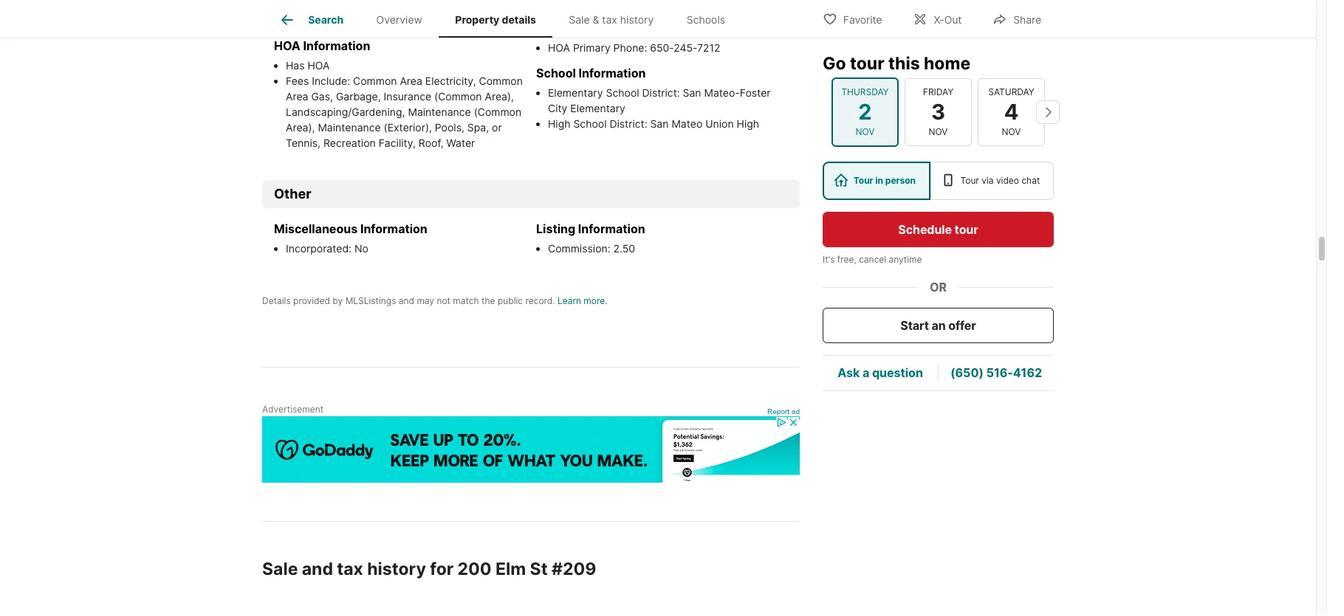 Task type: vqa. For each thing, say whether or not it's contained in the screenshot.


Task type: locate. For each thing, give the bounding box(es) containing it.
1 vertical spatial maintenance
[[318, 121, 381, 133]]

3 nov from the left
[[1002, 126, 1021, 137]]

(minimum):
[[394, 14, 448, 26]]

0 horizontal spatial area
[[286, 90, 308, 102]]

nov down 4
[[1002, 126, 1021, 137]]

monthly
[[651, 10, 691, 23]]

0 vertical spatial tour
[[850, 53, 885, 74]]

0 horizontal spatial common
[[353, 74, 397, 87]]

school up city
[[536, 66, 576, 80]]

(common down electricity,
[[434, 90, 482, 102]]

information up "no"
[[360, 222, 428, 237]]

tab list
[[262, 0, 754, 38]]

(650) 516-4162
[[951, 366, 1042, 381]]

st
[[530, 559, 548, 580]]

information up 2.50
[[578, 222, 645, 237]]

high right union
[[737, 117, 760, 130]]

primary
[[573, 41, 611, 54]]

question
[[872, 366, 923, 381]]

elementary
[[548, 86, 603, 99], [571, 102, 626, 114]]

common up garbage,
[[353, 74, 397, 87]]

#
[[286, 14, 292, 26]]

details provided by mlslistings and may not match the public record. learn more.
[[262, 296, 608, 307]]

tax for and
[[337, 559, 363, 580]]

0 horizontal spatial high
[[548, 117, 571, 130]]

516-
[[987, 366, 1014, 381]]

1 vertical spatial tax
[[337, 559, 363, 580]]

0 vertical spatial san
[[683, 86, 702, 99]]

tour left via
[[961, 175, 980, 186]]

tour for schedule
[[955, 222, 979, 237]]

nov for 4
[[1002, 126, 1021, 137]]

2 high from the left
[[737, 117, 760, 130]]

next image
[[1037, 100, 1060, 124]]

school down elementary school district: at top
[[574, 117, 607, 130]]

school down school information
[[606, 86, 639, 99]]

mateo
[[672, 117, 703, 130]]

elementary down elementary school district: at top
[[571, 102, 626, 114]]

hoa
[[548, 10, 570, 23], [548, 26, 570, 38], [729, 26, 751, 38], [274, 38, 301, 53], [548, 41, 570, 54], [308, 59, 330, 71]]

information up elementary school district: at top
[[579, 66, 646, 80]]

0 vertical spatial maintenance
[[408, 105, 471, 118]]

common up or
[[479, 74, 523, 87]]

1 tour from the left
[[854, 175, 874, 186]]

overview
[[376, 13, 423, 26]]

0 vertical spatial and
[[399, 296, 414, 307]]

high down city
[[548, 117, 571, 130]]

other
[[274, 186, 311, 201]]

hoa left name:
[[548, 26, 570, 38]]

2 tour from the left
[[961, 175, 980, 186]]

area up insurance
[[400, 74, 422, 87]]

0 vertical spatial sale
[[569, 13, 590, 26]]

0 horizontal spatial and
[[302, 559, 333, 580]]

area), up tennis,
[[286, 121, 315, 133]]

1 horizontal spatial tax
[[602, 13, 618, 26]]

the
[[482, 296, 495, 307]]

in left person
[[876, 175, 884, 186]]

4162
[[1014, 366, 1042, 381]]

record.
[[526, 296, 555, 307]]

tour right schedule
[[955, 222, 979, 237]]

tennis,
[[286, 136, 321, 149]]

0 horizontal spatial sale
[[262, 559, 298, 580]]

0 horizontal spatial maintenance
[[318, 121, 381, 133]]

diablo
[[635, 26, 666, 38]]

1 vertical spatial in
[[876, 175, 884, 186]]

information for miscellaneous information incorporated: no
[[360, 222, 428, 237]]

public
[[498, 296, 523, 307]]

0 vertical spatial tax
[[602, 13, 618, 26]]

1 horizontal spatial nov
[[929, 126, 948, 137]]

area down fees
[[286, 90, 308, 102]]

0 horizontal spatial history
[[367, 559, 426, 580]]

units
[[308, 14, 333, 26]]

tax
[[602, 13, 618, 26], [337, 559, 363, 580]]

water
[[447, 136, 475, 149]]

maintenance
[[408, 105, 471, 118], [318, 121, 381, 133]]

0 vertical spatial area),
[[485, 90, 514, 102]]

maintenance up recreation
[[318, 121, 381, 133]]

tour up thursday at top
[[850, 53, 885, 74]]

in right units
[[336, 14, 345, 26]]

tour
[[854, 175, 874, 186], [961, 175, 980, 186]]

area),
[[485, 90, 514, 102], [286, 121, 315, 133]]

tour left person
[[854, 175, 874, 186]]

nov down 3
[[929, 126, 948, 137]]

0 vertical spatial history
[[620, 13, 654, 26]]

start
[[901, 318, 929, 333]]

1 horizontal spatial common
[[479, 74, 523, 87]]

fees
[[286, 74, 309, 87]]

district: down elementary school district: at top
[[610, 117, 648, 130]]

san left "mateo-"
[[683, 86, 702, 99]]

0 vertical spatial district:
[[642, 86, 680, 99]]

property details tab
[[439, 2, 553, 38]]

learn
[[558, 296, 581, 307]]

thursday 2 nov
[[842, 86, 889, 137]]

2 vertical spatial school
[[574, 117, 607, 130]]

1 vertical spatial elementary
[[571, 102, 626, 114]]

district: for high
[[610, 117, 648, 130]]

(common up or
[[474, 105, 522, 118]]

nov inside friday 3 nov
[[929, 126, 948, 137]]

district: up high school district: san mateo union high
[[642, 86, 680, 99]]

1 horizontal spatial san
[[683, 86, 702, 99]]

1 vertical spatial tour
[[955, 222, 979, 237]]

tour
[[850, 53, 885, 74], [955, 222, 979, 237]]

district:
[[642, 86, 680, 99], [610, 117, 648, 130]]

0 horizontal spatial area),
[[286, 121, 315, 133]]

spa,
[[468, 121, 489, 133]]

(650)
[[951, 366, 984, 381]]

0 horizontal spatial in
[[336, 14, 345, 26]]

0 horizontal spatial tour
[[850, 53, 885, 74]]

area
[[400, 74, 422, 87], [286, 90, 308, 102]]

elementary up city
[[548, 86, 603, 99]]

nov down 2
[[856, 126, 875, 137]]

provided
[[293, 296, 330, 307]]

1 horizontal spatial high
[[737, 117, 760, 130]]

overview tab
[[360, 2, 439, 38]]

information inside the hoa information has hoa
[[303, 38, 370, 53]]

tax for &
[[602, 13, 618, 26]]

1 vertical spatial history
[[367, 559, 426, 580]]

1 vertical spatial district:
[[610, 117, 648, 130]]

0 horizontal spatial nov
[[856, 126, 875, 137]]

1 horizontal spatial sale
[[569, 13, 590, 26]]

sale for sale and tax history for 200 elm st #209
[[262, 559, 298, 580]]

1 horizontal spatial area
[[400, 74, 422, 87]]

hoa up fees include:
[[308, 59, 330, 71]]

start an offer
[[901, 318, 976, 333]]

1 vertical spatial san
[[650, 117, 669, 130]]

nov inside "saturday 4 nov"
[[1002, 126, 1021, 137]]

nov inside thursday 2 nov
[[856, 126, 875, 137]]

1 vertical spatial and
[[302, 559, 333, 580]]

chat
[[1022, 175, 1040, 186]]

high
[[548, 117, 571, 130], [737, 117, 760, 130]]

tax inside tab
[[602, 13, 618, 26]]

history inside tab
[[620, 13, 654, 26]]

nov
[[856, 126, 875, 137], [929, 126, 948, 137], [1002, 126, 1021, 137]]

school
[[536, 66, 576, 80], [606, 86, 639, 99], [574, 117, 607, 130]]

0 horizontal spatial san
[[650, 117, 669, 130]]

anytime
[[889, 254, 922, 265]]

and
[[399, 296, 414, 307], [302, 559, 333, 580]]

2 nov from the left
[[929, 126, 948, 137]]

school information
[[536, 66, 646, 80]]

tour inside 'button'
[[955, 222, 979, 237]]

1 high from the left
[[548, 117, 571, 130]]

report ad button
[[768, 408, 800, 419]]

saturday 4 nov
[[989, 86, 1035, 137]]

area), up or
[[485, 90, 514, 102]]

recreation
[[324, 136, 376, 149]]

1 vertical spatial sale
[[262, 559, 298, 580]]

advertisement
[[262, 404, 324, 415]]

garbage,
[[336, 90, 381, 102]]

1 nov from the left
[[856, 126, 875, 137]]

maintenance up pools, on the top left of page
[[408, 105, 471, 118]]

information inside miscellaneous information incorporated: no
[[360, 222, 428, 237]]

1 vertical spatial area
[[286, 90, 308, 102]]

1 horizontal spatial area),
[[485, 90, 514, 102]]

hoa left the fee
[[548, 10, 570, 23]]

0 vertical spatial (common
[[434, 90, 482, 102]]

1 vertical spatial school
[[606, 86, 639, 99]]

0 horizontal spatial tour
[[854, 175, 874, 186]]

1 vertical spatial area),
[[286, 121, 315, 133]]

1 horizontal spatial in
[[876, 175, 884, 186]]

1 horizontal spatial history
[[620, 13, 654, 26]]

sale inside tab
[[569, 13, 590, 26]]

&
[[593, 13, 599, 26]]

mateo-
[[704, 86, 740, 99]]

2 horizontal spatial nov
[[1002, 126, 1021, 137]]

information inside listing information commission: 2.50
[[578, 222, 645, 237]]

36
[[451, 14, 464, 26]]

gas,
[[311, 90, 333, 102]]

list box
[[823, 162, 1054, 200]]

(exterior),
[[384, 121, 432, 133]]

(650) 516-4162 link
[[951, 366, 1042, 381]]

0 vertical spatial area
[[400, 74, 422, 87]]

1 horizontal spatial tour
[[961, 175, 980, 186]]

search link
[[279, 11, 344, 29]]

for
[[430, 559, 454, 580]]

sale & tax history tab
[[553, 2, 670, 38]]

1 horizontal spatial and
[[399, 296, 414, 307]]

saturday
[[989, 86, 1035, 97]]

x-
[[934, 13, 945, 25]]

hoa information has hoa
[[274, 38, 370, 71]]

share button
[[981, 3, 1054, 34]]

hoa up has
[[274, 38, 301, 53]]

san down san mateo-foster city elementary
[[650, 117, 669, 130]]

offer
[[949, 318, 976, 333]]

1 horizontal spatial tour
[[955, 222, 979, 237]]

information down search
[[303, 38, 370, 53]]

0 horizontal spatial tax
[[337, 559, 363, 580]]

tour in person option
[[823, 162, 931, 200]]

None button
[[832, 77, 899, 147], [905, 78, 972, 146], [978, 78, 1045, 146], [832, 77, 899, 147], [905, 78, 972, 146], [978, 78, 1045, 146]]

schedule tour button
[[823, 212, 1054, 247]]



Task type: describe. For each thing, give the bounding box(es) containing it.
2
[[859, 99, 872, 125]]

has
[[286, 59, 305, 71]]

commission:
[[548, 242, 611, 255]]

friday
[[923, 86, 954, 97]]

high school district: san mateo union high
[[548, 117, 760, 130]]

report ad
[[768, 408, 800, 416]]

tour via video chat
[[961, 175, 1040, 186]]

schedule tour
[[899, 222, 979, 237]]

tour for go
[[850, 53, 885, 74]]

favorite
[[844, 13, 882, 25]]

0 vertical spatial in
[[336, 14, 345, 26]]

this
[[889, 53, 920, 74]]

listing information commission: 2.50
[[536, 222, 645, 255]]

it's free, cancel anytime
[[823, 254, 922, 265]]

go
[[823, 53, 846, 74]]

in inside option
[[876, 175, 884, 186]]

common area electricity, common area gas, garbage, insurance (common area), landscaping/gardening, maintenance (common area), maintenance (exterior), pools, spa, or tennis, recreation facility, roof, water
[[286, 74, 523, 149]]

district: for elementary
[[642, 86, 680, 99]]

or
[[930, 280, 947, 295]]

roof,
[[419, 136, 444, 149]]

landscaping/gardening,
[[286, 105, 405, 118]]

tour for tour in person
[[854, 175, 874, 186]]

start an offer button
[[823, 308, 1054, 344]]

2.50
[[614, 242, 635, 255]]

facility,
[[379, 136, 416, 149]]

hoa fee frequency: monthly hoa name: mark diablo apartments hoa hoa primary phone: 650-245-7212
[[548, 10, 751, 54]]

miscellaneous information incorporated: no
[[274, 222, 428, 255]]

650-
[[650, 41, 674, 54]]

thursday
[[842, 86, 889, 97]]

history for and
[[367, 559, 426, 580]]

ad region
[[262, 417, 800, 483]]

tab list containing search
[[262, 0, 754, 38]]

friday 3 nov
[[923, 86, 954, 137]]

elementary school district:
[[548, 86, 683, 99]]

complex
[[348, 14, 391, 26]]

by
[[333, 296, 343, 307]]

a
[[863, 366, 870, 381]]

school for high
[[574, 117, 607, 130]]

person
[[886, 175, 916, 186]]

mlslistings
[[345, 296, 396, 307]]

phone:
[[614, 41, 647, 54]]

3
[[932, 99, 946, 125]]

include:
[[312, 74, 350, 87]]

it's
[[823, 254, 835, 265]]

sale & tax history
[[569, 13, 654, 26]]

electricity,
[[425, 74, 476, 87]]

ask a question
[[838, 366, 923, 381]]

mark
[[608, 26, 632, 38]]

245-
[[674, 41, 698, 54]]

home
[[924, 53, 971, 74]]

sale and tax history for 200 elm st #209
[[262, 559, 596, 580]]

school for elementary
[[606, 86, 639, 99]]

7212
[[698, 41, 721, 54]]

schools
[[687, 13, 726, 26]]

ad
[[792, 408, 800, 416]]

1 horizontal spatial maintenance
[[408, 105, 471, 118]]

nov for 2
[[856, 126, 875, 137]]

incorporated:
[[286, 242, 352, 255]]

information for hoa information has hoa
[[303, 38, 370, 53]]

via
[[982, 175, 994, 186]]

foster
[[740, 86, 771, 99]]

200
[[458, 559, 492, 580]]

hoa right schools on the right top of page
[[729, 26, 751, 38]]

0 vertical spatial elementary
[[548, 86, 603, 99]]

0 vertical spatial school
[[536, 66, 576, 80]]

ask
[[838, 366, 860, 381]]

video
[[997, 175, 1020, 186]]

favorite button
[[810, 3, 895, 34]]

hoa left primary
[[548, 41, 570, 54]]

information for school information
[[579, 66, 646, 80]]

pools,
[[435, 121, 465, 133]]

ask a question link
[[838, 366, 923, 381]]

tour for tour via video chat
[[961, 175, 980, 186]]

history for &
[[620, 13, 654, 26]]

x-out
[[934, 13, 962, 25]]

tour in person
[[854, 175, 916, 186]]

apartments
[[669, 26, 726, 38]]

list box containing tour in person
[[823, 162, 1054, 200]]

san mateo-foster city elementary
[[548, 86, 771, 114]]

cancel
[[859, 254, 887, 265]]

fees include:
[[286, 74, 353, 87]]

go tour this home
[[823, 53, 971, 74]]

#209
[[552, 559, 596, 580]]

property
[[455, 13, 500, 26]]

schools tab
[[670, 2, 742, 38]]

share
[[1014, 13, 1042, 25]]

elm
[[496, 559, 526, 580]]

insurance
[[384, 90, 432, 102]]

1 common from the left
[[353, 74, 397, 87]]

miscellaneous
[[274, 222, 358, 237]]

of
[[295, 14, 305, 26]]

details
[[502, 13, 536, 26]]

fee
[[573, 10, 591, 23]]

nov for 3
[[929, 126, 948, 137]]

2 common from the left
[[479, 74, 523, 87]]

tour via video chat option
[[931, 162, 1054, 200]]

search
[[308, 13, 344, 26]]

# of units in complex (minimum): 36
[[286, 14, 464, 26]]

union
[[706, 117, 734, 130]]

4
[[1005, 99, 1019, 125]]

sale for sale & tax history
[[569, 13, 590, 26]]

elementary inside san mateo-foster city elementary
[[571, 102, 626, 114]]

city
[[548, 102, 568, 114]]

san inside san mateo-foster city elementary
[[683, 86, 702, 99]]

schedule
[[899, 222, 952, 237]]

1 vertical spatial (common
[[474, 105, 522, 118]]

an
[[932, 318, 946, 333]]

information for listing information commission: 2.50
[[578, 222, 645, 237]]



